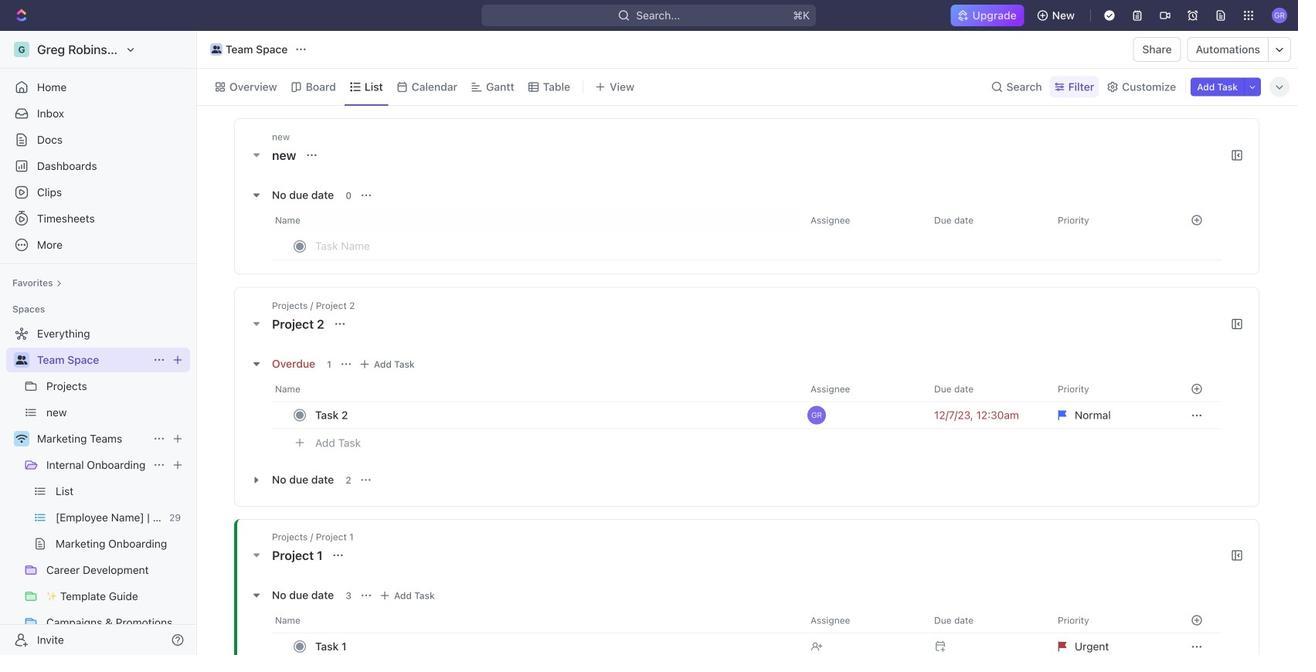 Task type: locate. For each thing, give the bounding box(es) containing it.
Task Name text field
[[315, 233, 767, 258]]

tree
[[6, 322, 190, 656]]

greg robinson's workspace, , element
[[14, 42, 29, 57]]

tree inside sidebar navigation
[[6, 322, 190, 656]]

wifi image
[[16, 434, 27, 444]]

sidebar navigation
[[0, 31, 200, 656]]



Task type: describe. For each thing, give the bounding box(es) containing it.
user group image
[[16, 356, 27, 365]]

user group image
[[212, 46, 221, 53]]



